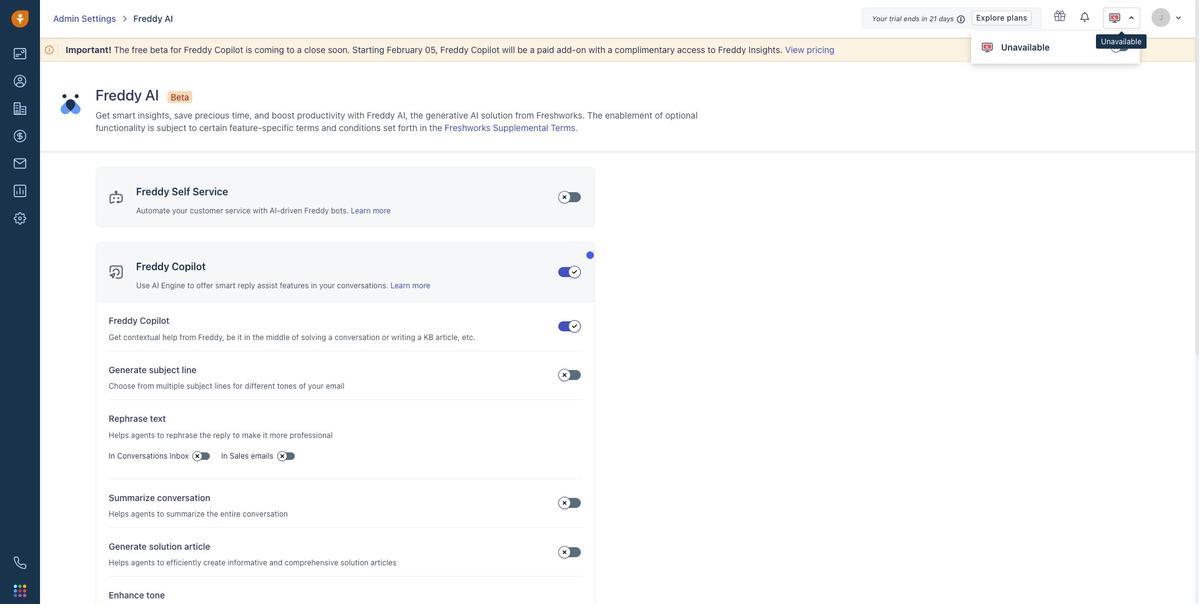Task type: locate. For each thing, give the bounding box(es) containing it.
2 generate from the top
[[109, 542, 147, 552]]

1 agents from the top
[[131, 431, 155, 440]]

0 horizontal spatial it
[[238, 333, 242, 342]]

image image
[[109, 190, 124, 205], [109, 265, 124, 280]]

to down the "save" on the top of page
[[189, 123, 197, 133]]

1 vertical spatial agents
[[131, 510, 155, 519]]

generate up choose
[[109, 365, 147, 375]]

freddy ai image
[[61, 94, 81, 114]]

to right access
[[708, 44, 716, 55]]

freshworks.
[[537, 110, 585, 121]]

from inside 'get smart insights, save precious time, and boost productivity with freddy ai, the generative ai solution from freshworks. the enablement of optional functionality is subject to certain feature-specific terms and conditions set forth in the'
[[515, 110, 534, 121]]

learn more link right the bots.
[[351, 206, 391, 216]]

smart right the 'offer' at top left
[[215, 281, 236, 291]]

helps agents to summarize the entire conversation
[[109, 510, 288, 519]]

and right informative
[[269, 559, 283, 568]]

set
[[383, 123, 396, 133]]

admin settings
[[53, 13, 116, 24]]

2 ic_arrow_down image from the left
[[1129, 14, 1135, 23]]

1 helps from the top
[[109, 431, 129, 440]]

for right lines
[[233, 382, 243, 391]]

agents
[[131, 431, 155, 440], [131, 510, 155, 519], [131, 559, 155, 568]]

enablement
[[605, 110, 653, 121]]

1 horizontal spatial more
[[373, 206, 391, 216]]

agents down rephrase text
[[131, 431, 155, 440]]

freddy up free
[[133, 13, 162, 24]]

your down self
[[172, 206, 188, 216]]

more up emails
[[270, 431, 288, 440]]

more up 'kb'
[[412, 281, 430, 291]]

0 horizontal spatial solution
[[149, 542, 182, 552]]

of right tones
[[299, 382, 306, 391]]

the right !
[[114, 44, 129, 55]]

in left sales in the bottom left of the page
[[221, 452, 228, 461]]

2 horizontal spatial from
[[515, 110, 534, 121]]

be
[[518, 44, 528, 55], [227, 333, 235, 342]]

learn more link
[[351, 206, 391, 216], [391, 281, 430, 291]]

1 vertical spatial with
[[348, 110, 365, 121]]

reply left assist
[[238, 281, 255, 291]]

access
[[677, 44, 706, 55]]

summarize conversation
[[109, 493, 210, 503]]

1 horizontal spatial it
[[263, 431, 268, 440]]

generate subject line
[[109, 365, 196, 375]]

insights,
[[138, 110, 172, 121]]

article,
[[436, 333, 460, 342]]

1 horizontal spatial is
[[246, 44, 252, 55]]

service
[[225, 206, 251, 216]]

1 horizontal spatial solution
[[341, 559, 369, 568]]

the right ai,
[[410, 110, 423, 121]]

freddy ai up functionality
[[96, 86, 159, 104]]

0 vertical spatial learn
[[351, 206, 371, 216]]

freshworks supplemental terms.
[[445, 123, 578, 133]]

copilot
[[214, 44, 243, 55], [471, 44, 500, 55], [172, 261, 206, 273], [140, 316, 170, 326]]

enhance tone
[[109, 591, 165, 601]]

in for in conversations inbox
[[109, 452, 115, 461]]

0 vertical spatial agents
[[131, 431, 155, 440]]

copilot left coming
[[214, 44, 243, 55]]

0 vertical spatial image image
[[109, 190, 124, 205]]

pricing
[[807, 44, 835, 55]]

2 horizontal spatial more
[[412, 281, 430, 291]]

of right middle
[[292, 333, 299, 342]]

2 vertical spatial helps
[[109, 559, 129, 568]]

2 helps from the top
[[109, 510, 129, 519]]

0 horizontal spatial with
[[253, 206, 268, 216]]

of left optional
[[655, 110, 663, 121]]

subject
[[157, 123, 186, 133], [149, 365, 180, 375], [186, 382, 212, 391]]

freddy up functionality
[[96, 86, 142, 104]]

generate for generate subject line
[[109, 365, 147, 375]]

1 vertical spatial more
[[412, 281, 430, 291]]

paid
[[537, 44, 555, 55]]

get left contextual
[[109, 333, 121, 342]]

1 vertical spatial the
[[587, 110, 603, 121]]

2 in from the left
[[221, 452, 228, 461]]

1 vertical spatial is
[[148, 123, 154, 133]]

smart up functionality
[[112, 110, 136, 121]]

conversations.
[[337, 281, 388, 291]]

writing
[[391, 333, 416, 342]]

1 image image from the top
[[109, 190, 124, 205]]

image image for freddy self service
[[109, 190, 124, 205]]

unavailable down missing translation "unavailable" for locale "en-us" icon
[[1101, 37, 1142, 46]]

1 vertical spatial generate
[[109, 542, 147, 552]]

to down summarize conversation
[[157, 510, 164, 519]]

to left the 'offer' at top left
[[187, 281, 194, 291]]

freddy up use
[[136, 261, 169, 273]]

middle
[[266, 333, 290, 342]]

generate up enhance at bottom
[[109, 542, 147, 552]]

to down text
[[157, 431, 164, 440]]

helps for generate
[[109, 559, 129, 568]]

1 vertical spatial image image
[[109, 265, 124, 280]]

0 vertical spatial of
[[655, 110, 663, 121]]

copilot left "will"
[[471, 44, 500, 55]]

and for comprehensive
[[269, 559, 283, 568]]

agents down summarize
[[131, 510, 155, 519]]

image image for freddy copilot
[[109, 265, 124, 280]]

freshworks switcher image
[[14, 585, 26, 598]]

subject down line on the left bottom of the page
[[186, 382, 212, 391]]

0 vertical spatial helps
[[109, 431, 129, 440]]

your right features
[[319, 281, 335, 291]]

freddy copilot up contextual
[[109, 316, 170, 326]]

2 horizontal spatial conversation
[[335, 333, 380, 342]]

0 vertical spatial more
[[373, 206, 391, 216]]

ai up insights,
[[145, 86, 159, 104]]

copilot up "engine"
[[172, 261, 206, 273]]

0 horizontal spatial in
[[109, 452, 115, 461]]

2 horizontal spatial with
[[589, 44, 606, 55]]

in
[[109, 452, 115, 461], [221, 452, 228, 461]]

with right on
[[589, 44, 606, 55]]

complimentary
[[615, 44, 675, 55]]

enhance
[[109, 591, 144, 601]]

freshworks
[[445, 123, 491, 133]]

freddy ai up 'beta'
[[133, 13, 173, 24]]

more
[[373, 206, 391, 216], [412, 281, 430, 291], [270, 431, 288, 440]]

freddy copilot up "engine"
[[136, 261, 206, 273]]

1 generate from the top
[[109, 365, 147, 375]]

specific
[[262, 123, 294, 133]]

1 horizontal spatial conversation
[[243, 510, 288, 519]]

with inside 'get smart insights, save precious time, and boost productivity with freddy ai, the generative ai solution from freshworks. the enablement of optional functionality is subject to certain feature-specific terms and conditions set forth in the'
[[348, 110, 365, 121]]

2 agents from the top
[[131, 510, 155, 519]]

unavailable
[[1101, 37, 1142, 46], [1002, 42, 1050, 52]]

it right the 'make'
[[263, 431, 268, 440]]

help
[[162, 333, 178, 342]]

be right "freddy,"
[[227, 333, 235, 342]]

solution
[[481, 110, 513, 121], [149, 542, 182, 552], [341, 559, 369, 568]]

with up conditions
[[348, 110, 365, 121]]

0 horizontal spatial ic_arrow_down image
[[1129, 14, 1135, 23]]

in right forth
[[420, 123, 427, 133]]

your left email
[[308, 382, 324, 391]]

0 vertical spatial smart
[[112, 110, 136, 121]]

and down productivity
[[322, 123, 337, 133]]

1 horizontal spatial the
[[587, 110, 603, 121]]

0 vertical spatial reply
[[238, 281, 255, 291]]

reply up sales in the bottom left of the page
[[213, 431, 231, 440]]

0 horizontal spatial more
[[270, 431, 288, 440]]

0 vertical spatial conversation
[[335, 333, 380, 342]]

to
[[287, 44, 295, 55], [708, 44, 716, 55], [189, 123, 197, 133], [187, 281, 194, 291], [157, 431, 164, 440], [233, 431, 240, 440], [157, 510, 164, 519], [157, 559, 164, 568]]

subject inside 'get smart insights, save precious time, and boost productivity with freddy ai, the generative ai solution from freshworks. the enablement of optional functionality is subject to certain feature-specific terms and conditions set forth in the'
[[157, 123, 186, 133]]

1 vertical spatial from
[[180, 333, 196, 342]]

solution up freshworks supplemental terms.
[[481, 110, 513, 121]]

use
[[136, 281, 150, 291]]

a left paid
[[530, 44, 535, 55]]

freddy right 05,
[[441, 44, 469, 55]]

freddy copilot
[[136, 261, 206, 273], [109, 316, 170, 326]]

bots.
[[331, 206, 349, 216]]

is left coming
[[246, 44, 252, 55]]

freddy copilot for use ai engine to offer smart reply assist features in your conversations.
[[136, 261, 206, 273]]

conversation right entire
[[243, 510, 288, 519]]

smart inside 'get smart insights, save precious time, and boost productivity with freddy ai, the generative ai solution from freshworks. the enablement of optional functionality is subject to certain feature-specific terms and conditions set forth in the'
[[112, 110, 136, 121]]

0 vertical spatial the
[[114, 44, 129, 55]]

the
[[114, 44, 129, 55], [587, 110, 603, 121]]

1 vertical spatial helps
[[109, 510, 129, 519]]

1 vertical spatial learn
[[391, 281, 410, 291]]

freddy up automate
[[136, 186, 169, 198]]

1 vertical spatial subject
[[149, 365, 180, 375]]

1 vertical spatial it
[[263, 431, 268, 440]]

with left ai-
[[253, 206, 268, 216]]

0 horizontal spatial be
[[227, 333, 235, 342]]

explore plans
[[977, 13, 1028, 22]]

get inside 'get smart insights, save precious time, and boost productivity with freddy ai, the generative ai solution from freshworks. the enablement of optional functionality is subject to certain feature-specific terms and conditions set forth in the'
[[96, 110, 110, 121]]

unavailable down plans
[[1002, 42, 1050, 52]]

get
[[96, 110, 110, 121], [109, 333, 121, 342]]

it right "freddy,"
[[238, 333, 242, 342]]

2 vertical spatial subject
[[186, 382, 212, 391]]

1 horizontal spatial ic_arrow_down image
[[1176, 13, 1182, 21]]

0 vertical spatial and
[[254, 110, 269, 121]]

in inside 'get smart insights, save precious time, and boost productivity with freddy ai, the generative ai solution from freshworks. the enablement of optional functionality is subject to certain feature-specific terms and conditions set forth in the'
[[420, 123, 427, 133]]

conversation up summarize
[[157, 493, 210, 503]]

1 vertical spatial and
[[322, 123, 337, 133]]

generate
[[109, 365, 147, 375], [109, 542, 147, 552]]

in left conversations
[[109, 452, 115, 461]]

your trial ends in 21 days
[[872, 14, 954, 22]]

self
[[172, 186, 190, 198]]

0 vertical spatial subject
[[157, 123, 186, 133]]

2 vertical spatial more
[[270, 431, 288, 440]]

0 vertical spatial freddy copilot
[[136, 261, 206, 273]]

0 vertical spatial learn more link
[[351, 206, 391, 216]]

be right "will"
[[518, 44, 528, 55]]

from up supplemental
[[515, 110, 534, 121]]

freddy up set
[[367, 110, 395, 121]]

1 vertical spatial learn more link
[[391, 281, 430, 291]]

subject down the "save" on the top of page
[[157, 123, 186, 133]]

helps up enhance at bottom
[[109, 559, 129, 568]]

2 vertical spatial from
[[138, 382, 154, 391]]

freddy ai
[[133, 13, 173, 24], [96, 86, 159, 104]]

from down generate subject line
[[138, 382, 154, 391]]

0 horizontal spatial reply
[[213, 431, 231, 440]]

the left entire
[[207, 510, 218, 519]]

2 image image from the top
[[109, 265, 124, 280]]

1 vertical spatial your
[[319, 281, 335, 291]]

use ai engine to offer smart reply assist features in your conversations. learn more
[[136, 281, 430, 291]]

learn more link right conversations.
[[391, 281, 430, 291]]

ai up freshworks
[[471, 110, 479, 121]]

ic_arrow_down image
[[1176, 13, 1182, 21], [1129, 14, 1135, 23]]

for
[[170, 44, 182, 55], [233, 382, 243, 391]]

1 horizontal spatial unavailable
[[1101, 37, 1142, 46]]

0 horizontal spatial is
[[148, 123, 154, 133]]

summarize
[[166, 510, 205, 519]]

to down generate solution article
[[157, 559, 164, 568]]

1 in from the left
[[109, 452, 115, 461]]

3 helps from the top
[[109, 559, 129, 568]]

supplemental
[[493, 123, 549, 133]]

get up functionality
[[96, 110, 110, 121]]

the inside 'get smart insights, save precious time, and boost productivity with freddy ai, the generative ai solution from freshworks. the enablement of optional functionality is subject to certain feature-specific terms and conditions set forth in the'
[[587, 110, 603, 121]]

freddy left the bots.
[[304, 206, 329, 216]]

to right coming
[[287, 44, 295, 55]]

2 vertical spatial agents
[[131, 559, 155, 568]]

ai-
[[270, 206, 280, 216]]

0 horizontal spatial for
[[170, 44, 182, 55]]

the left enablement
[[587, 110, 603, 121]]

0 vertical spatial solution
[[481, 110, 513, 121]]

3 agents from the top
[[131, 559, 155, 568]]

unavailable inside tooltip
[[1101, 37, 1142, 46]]

a left close
[[297, 44, 302, 55]]

solution left articles
[[341, 559, 369, 568]]

0 vertical spatial generate
[[109, 365, 147, 375]]

freddy self service
[[136, 186, 228, 198]]

solution up efficiently
[[149, 542, 182, 552]]

0 horizontal spatial learn
[[351, 206, 371, 216]]

1 vertical spatial freddy copilot
[[109, 316, 170, 326]]

1 vertical spatial be
[[227, 333, 235, 342]]

lines
[[215, 382, 231, 391]]

1 horizontal spatial in
[[221, 452, 228, 461]]

freddy right 'beta'
[[184, 44, 212, 55]]

add-
[[557, 44, 576, 55]]

conversation left or
[[335, 333, 380, 342]]

is
[[246, 44, 252, 55], [148, 123, 154, 133]]

helps down summarize
[[109, 510, 129, 519]]

0 horizontal spatial unavailable
[[1002, 42, 1050, 52]]

1 ic_arrow_down image from the left
[[1176, 13, 1182, 21]]

phone element
[[7, 551, 32, 576]]

service
[[193, 186, 228, 198]]

1 vertical spatial of
[[292, 333, 299, 342]]

in
[[922, 14, 928, 22], [420, 123, 427, 133], [311, 281, 317, 291], [244, 333, 250, 342]]

0 vertical spatial for
[[170, 44, 182, 55]]

2 vertical spatial conversation
[[243, 510, 288, 519]]

1 horizontal spatial with
[[348, 110, 365, 121]]

1 vertical spatial smart
[[215, 281, 236, 291]]

2 vertical spatial and
[[269, 559, 283, 568]]

and right time,
[[254, 110, 269, 121]]

1 vertical spatial reply
[[213, 431, 231, 440]]

helps for rephrase
[[109, 431, 129, 440]]

helps down rephrase
[[109, 431, 129, 440]]

of inside 'get smart insights, save precious time, and boost productivity with freddy ai, the generative ai solution from freshworks. the enablement of optional functionality is subject to certain feature-specific terms and conditions set forth in the'
[[655, 110, 663, 121]]

1 vertical spatial for
[[233, 382, 243, 391]]

0 vertical spatial is
[[246, 44, 252, 55]]

1 vertical spatial conversation
[[157, 493, 210, 503]]

0 vertical spatial get
[[96, 110, 110, 121]]

2 horizontal spatial solution
[[481, 110, 513, 121]]

sales
[[230, 452, 249, 461]]

freddy,
[[198, 333, 224, 342]]

coming
[[255, 44, 284, 55]]

for for lines
[[233, 382, 243, 391]]

0 horizontal spatial the
[[114, 44, 129, 55]]

0 vertical spatial be
[[518, 44, 528, 55]]

etc.
[[462, 333, 476, 342]]

explore
[[977, 13, 1005, 22]]

get for get contextual help from freddy, be it in the middle of solving a conversation or writing a kb article, etc.
[[109, 333, 121, 342]]

learn more link for freddy copilot
[[391, 281, 430, 291]]

1 horizontal spatial for
[[233, 382, 243, 391]]

agents down generate solution article
[[131, 559, 155, 568]]

the
[[410, 110, 423, 121], [429, 123, 442, 133], [253, 333, 264, 342], [200, 431, 211, 440], [207, 510, 218, 519]]

customer
[[190, 206, 223, 216]]

more right the bots.
[[373, 206, 391, 216]]

is down insights,
[[148, 123, 154, 133]]

1 horizontal spatial learn
[[391, 281, 410, 291]]

0 horizontal spatial smart
[[112, 110, 136, 121]]

1 vertical spatial freddy ai
[[96, 86, 159, 104]]

1 horizontal spatial smart
[[215, 281, 236, 291]]

for right 'beta'
[[170, 44, 182, 55]]

entire
[[220, 510, 241, 519]]

1 vertical spatial get
[[109, 333, 121, 342]]

your
[[172, 206, 188, 216], [319, 281, 335, 291], [308, 382, 324, 391]]

0 vertical spatial from
[[515, 110, 534, 121]]

learn right the bots.
[[351, 206, 371, 216]]

helps for summarize
[[109, 510, 129, 519]]

!
[[109, 44, 112, 55]]

unavailable tooltip
[[1096, 31, 1147, 49]]

learn right conversations.
[[391, 281, 410, 291]]

helps
[[109, 431, 129, 440], [109, 510, 129, 519], [109, 559, 129, 568]]

phone image
[[14, 557, 26, 570]]

rephrase text
[[109, 414, 166, 424]]

from right help
[[180, 333, 196, 342]]



Task type: describe. For each thing, give the bounding box(es) containing it.
comprehensive
[[285, 559, 339, 568]]

freddy left insights.
[[718, 44, 746, 55]]

rephrase
[[109, 414, 148, 424]]

contextual
[[123, 333, 160, 342]]

emails
[[251, 452, 274, 461]]

2 vertical spatial your
[[308, 382, 324, 391]]

in for in sales emails
[[221, 452, 228, 461]]

create
[[203, 559, 226, 568]]

articles
[[371, 559, 397, 568]]

soon.
[[328, 44, 350, 55]]

tones
[[277, 382, 297, 391]]

generate solution article
[[109, 542, 210, 552]]

conversations
[[117, 452, 168, 461]]

your
[[872, 14, 887, 22]]

the left middle
[[253, 333, 264, 342]]

admin
[[53, 13, 79, 24]]

close
[[304, 44, 326, 55]]

different
[[245, 382, 275, 391]]

tone
[[146, 591, 165, 601]]

in sales emails
[[221, 452, 274, 461]]

informative
[[228, 559, 267, 568]]

terms
[[296, 123, 319, 133]]

generative
[[426, 110, 468, 121]]

conditions
[[339, 123, 381, 133]]

make
[[242, 431, 261, 440]]

beta
[[150, 44, 168, 55]]

0 vertical spatial your
[[172, 206, 188, 216]]

1 horizontal spatial be
[[518, 44, 528, 55]]

forth
[[398, 123, 418, 133]]

0 vertical spatial freddy ai
[[133, 13, 173, 24]]

get contextual help from freddy, be it in the middle of solving a conversation or writing a kb article, etc.
[[109, 333, 476, 342]]

2 vertical spatial of
[[299, 382, 306, 391]]

explore plans button
[[972, 11, 1032, 26]]

0 vertical spatial with
[[589, 44, 606, 55]]

1 horizontal spatial from
[[180, 333, 196, 342]]

beta
[[171, 92, 189, 102]]

will
[[502, 44, 515, 55]]

professional
[[290, 431, 333, 440]]

helps agents to efficiently create informative and comprehensive solution articles
[[109, 559, 397, 568]]

2 vertical spatial solution
[[341, 559, 369, 568]]

2 vertical spatial with
[[253, 206, 268, 216]]

is inside 'get smart insights, save precious time, and boost productivity with freddy ai, the generative ai solution from freshworks. the enablement of optional functionality is subject to certain feature-specific terms and conditions set forth in the'
[[148, 123, 154, 133]]

freshworks supplemental terms. link
[[445, 123, 578, 133]]

ai right use
[[152, 281, 159, 291]]

functionality
[[96, 123, 145, 133]]

hotspot (open by clicking or pressing space/enter) alert dialog
[[583, 248, 598, 265]]

ai up 'beta'
[[165, 13, 173, 24]]

a right on
[[608, 44, 613, 55]]

trial
[[889, 14, 902, 22]]

freddy inside 'get smart insights, save precious time, and boost productivity with freddy ai, the generative ai solution from freshworks. the enablement of optional functionality is subject to certain feature-specific terms and conditions set forth in the'
[[367, 110, 395, 121]]

copilot up contextual
[[140, 316, 170, 326]]

assist
[[257, 281, 278, 291]]

save
[[174, 110, 193, 121]]

feature-
[[230, 123, 262, 133]]

optional
[[666, 110, 698, 121]]

agents for generate
[[131, 559, 155, 568]]

ic_info_icon image
[[957, 14, 966, 24]]

solution inside 'get smart insights, save precious time, and boost productivity with freddy ai, the generative ai solution from freshworks. the enablement of optional functionality is subject to certain feature-specific terms and conditions set forth in the'
[[481, 110, 513, 121]]

in left 21
[[922, 14, 928, 22]]

bell regular image
[[1081, 11, 1091, 22]]

choose
[[109, 382, 136, 391]]

or
[[382, 333, 389, 342]]

learn more link for freddy self service
[[351, 206, 391, 216]]

a left 'kb'
[[418, 333, 422, 342]]

boost
[[272, 110, 295, 121]]

certain
[[199, 123, 227, 133]]

automate
[[136, 206, 170, 216]]

choose from multiple subject lines for different tones of your email
[[109, 382, 345, 391]]

view
[[785, 44, 805, 55]]

ai inside 'get smart insights, save precious time, and boost productivity with freddy ai, the generative ai solution from freshworks. the enablement of optional functionality is subject to certain feature-specific terms and conditions set forth in the'
[[471, 110, 479, 121]]

get for get smart insights, save precious time, and boost productivity with freddy ai, the generative ai solution from freshworks. the enablement of optional functionality is subject to certain feature-specific terms and conditions set forth in the
[[96, 110, 110, 121]]

driven
[[280, 206, 302, 216]]

helps agents to rephrase the reply to make it more professional
[[109, 431, 333, 440]]

email
[[326, 382, 345, 391]]

features
[[280, 281, 309, 291]]

automate your customer service with ai-driven freddy bots. learn more
[[136, 206, 391, 216]]

line
[[182, 365, 196, 375]]

engine
[[161, 281, 185, 291]]

freddy copilot for get contextual help from freddy, be it in the middle of solving a conversation or writing a kb article, etc.
[[109, 316, 170, 326]]

and for boost
[[254, 110, 269, 121]]

0 horizontal spatial conversation
[[157, 493, 210, 503]]

for for beta
[[170, 44, 182, 55]]

to left the 'make'
[[233, 431, 240, 440]]

offer
[[196, 281, 213, 291]]

important
[[66, 44, 109, 55]]

settings
[[82, 13, 116, 24]]

inbox
[[170, 452, 189, 461]]

1 horizontal spatial reply
[[238, 281, 255, 291]]

free
[[132, 44, 148, 55]]

february
[[387, 44, 423, 55]]

efficiently
[[166, 559, 201, 568]]

ends
[[904, 14, 920, 22]]

05,
[[425, 44, 438, 55]]

the right rephrase
[[200, 431, 211, 440]]

unavailable image
[[982, 41, 994, 54]]

in left middle
[[244, 333, 250, 342]]

summarize
[[109, 493, 155, 503]]

agents for summarize
[[131, 510, 155, 519]]

21
[[930, 14, 937, 22]]

view pricing link
[[785, 44, 835, 55]]

1 vertical spatial solution
[[149, 542, 182, 552]]

generate for generate solution article
[[109, 542, 147, 552]]

on
[[576, 44, 586, 55]]

admin settings link
[[53, 12, 116, 25]]

the down generative
[[429, 123, 442, 133]]

in right features
[[311, 281, 317, 291]]

0 vertical spatial it
[[238, 333, 242, 342]]

multiple
[[156, 382, 184, 391]]

starting
[[352, 44, 385, 55]]

precious
[[195, 110, 230, 121]]

freddy up contextual
[[109, 316, 138, 326]]

plans
[[1007, 13, 1028, 22]]

missing translation "unavailable" for locale "en-us" image
[[1109, 12, 1121, 24]]

to inside 'get smart insights, save precious time, and boost productivity with freddy ai, the generative ai solution from freshworks. the enablement of optional functionality is subject to certain feature-specific terms and conditions set forth in the'
[[189, 123, 197, 133]]

warning image
[[45, 44, 58, 56]]

productivity
[[297, 110, 345, 121]]

agents for rephrase
[[131, 431, 155, 440]]

a right solving
[[328, 333, 333, 342]]

0 horizontal spatial from
[[138, 382, 154, 391]]



Task type: vqa. For each thing, say whether or not it's contained in the screenshot.
"Start"
no



